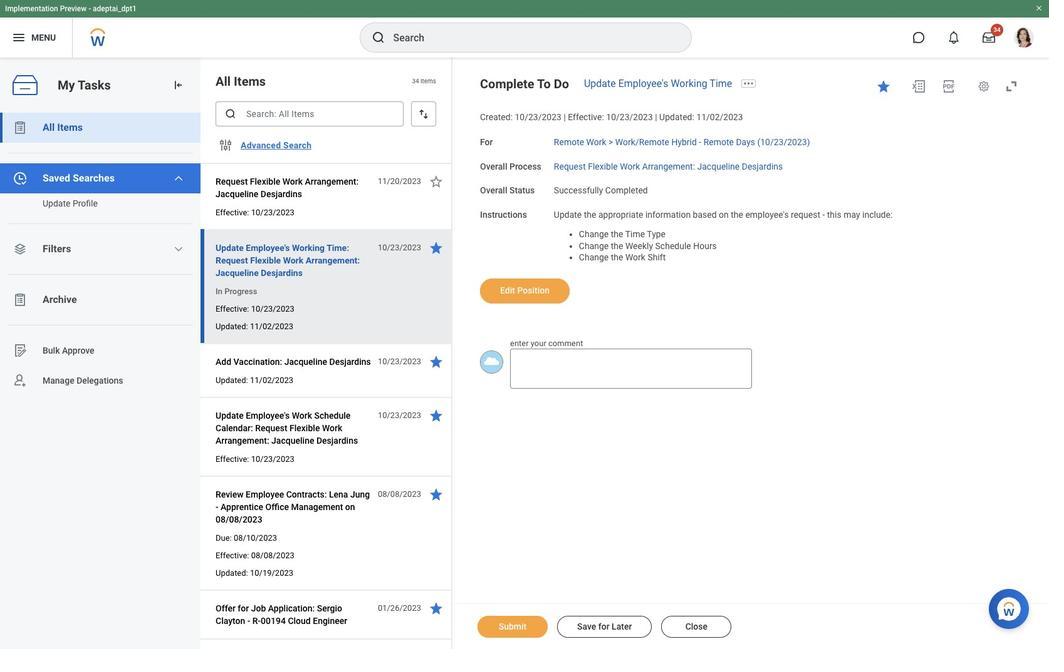 Task type: vqa. For each thing, say whether or not it's contained in the screenshot.
the Work/Remote
yes



Task type: describe. For each thing, give the bounding box(es) containing it.
(10/23/2023)
[[757, 137, 810, 147]]

update for update profile
[[43, 199, 70, 209]]

your
[[531, 339, 546, 348]]

notifications large image
[[948, 31, 960, 44]]

days
[[736, 137, 755, 147]]

updated: down 'in progress'
[[216, 322, 248, 332]]

saved
[[43, 172, 70, 184]]

adeptai_dpt1
[[93, 4, 137, 13]]

0 vertical spatial 08/08/2023
[[378, 490, 421, 499]]

1 remote from the left
[[554, 137, 584, 147]]

the left shift
[[611, 253, 623, 263]]

gear image
[[978, 80, 990, 93]]

effective: 10/23/2023 for employee's
[[216, 455, 294, 464]]

advanced
[[241, 140, 281, 150]]

arrangement: inside update employee's work schedule calendar: request flexible work arrangement: jacqueline desjardins
[[216, 436, 269, 446]]

later
[[612, 622, 632, 632]]

created:
[[480, 112, 513, 122]]

searches
[[73, 172, 115, 184]]

successfully
[[554, 186, 603, 196]]

successfully completed
[[554, 186, 648, 196]]

action bar region
[[452, 604, 1049, 650]]

contracts:
[[286, 490, 327, 500]]

08/10/2023
[[234, 534, 277, 543]]

enter your comment
[[510, 339, 583, 348]]

request inside update employee's work schedule calendar: request flexible work arrangement: jacqueline desjardins
[[255, 424, 287, 434]]

delegations
[[77, 376, 123, 386]]

hours
[[693, 241, 717, 251]]

justify image
[[11, 30, 26, 45]]

list containing all items
[[0, 113, 201, 396]]

weekly
[[625, 241, 653, 251]]

fullscreen image
[[1004, 79, 1019, 94]]

offer for job application: sergio clayton ‎- r-00194 cloud engineer button
[[216, 602, 371, 629]]

overall for overall process
[[480, 161, 507, 171]]

2 change from the top
[[579, 241, 609, 251]]

job
[[251, 604, 266, 614]]

sort image
[[417, 108, 430, 120]]

star image for update employee's work schedule calendar: request flexible work arrangement: jacqueline desjardins
[[429, 409, 444, 424]]

effective: 08/08/2023
[[216, 551, 294, 561]]

cloud
[[288, 617, 311, 627]]

transformation import image
[[172, 79, 184, 91]]

jung
[[350, 490, 370, 500]]

review employee contracts: lena jung - apprentice office management on 08/08/2023 button
[[216, 488, 371, 528]]

submit button
[[478, 617, 548, 639]]

save for later
[[577, 622, 632, 632]]

1 vertical spatial 11/02/2023
[[250, 322, 293, 332]]

all items inside button
[[43, 122, 83, 133]]

approve
[[62, 346, 94, 356]]

for for offer
[[238, 604, 249, 614]]

edit
[[500, 286, 515, 296]]

employee
[[246, 490, 284, 500]]

update for update employee's working time
[[584, 78, 616, 90]]

update profile button
[[0, 191, 188, 216]]

34 button
[[975, 24, 1003, 51]]

working for time:
[[292, 243, 325, 253]]

instructions
[[480, 210, 527, 220]]

manage delegations link
[[0, 366, 201, 396]]

information
[[645, 210, 691, 220]]

flexible inside button
[[250, 177, 280, 187]]

employee's for update employee's working time: request flexible work arrangement: jacqueline desjardins
[[246, 243, 290, 253]]

my
[[58, 77, 75, 92]]

star image for request flexible work arrangement: jacqueline desjardins
[[429, 174, 444, 189]]

for for save
[[598, 622, 610, 632]]

add
[[216, 357, 231, 367]]

employee's for update employee's work schedule calendar: request flexible work arrangement: jacqueline desjardins
[[246, 411, 290, 421]]

profile logan mcneil image
[[1014, 28, 1034, 50]]

arrangement: inside update employee's working time: request flexible work arrangement: jacqueline desjardins
[[306, 256, 360, 266]]

r-
[[252, 617, 261, 627]]

application:
[[268, 604, 315, 614]]

star image for review employee contracts: lena jung - apprentice office management on 08/08/2023
[[429, 488, 444, 503]]

manage
[[43, 376, 74, 386]]

- inside remote work > work/remote hybrid - remote days (10/23/2023) link
[[699, 137, 701, 147]]

update employee's work schedule calendar: request flexible work arrangement: jacqueline desjardins button
[[216, 409, 371, 449]]

2 vertical spatial 08/08/2023
[[251, 551, 294, 561]]

due: 08/10/2023
[[216, 534, 277, 543]]

items inside button
[[57, 122, 83, 133]]

jacqueline inside update employee's work schedule calendar: request flexible work arrangement: jacqueline desjardins
[[271, 436, 314, 446]]

chevron down image
[[174, 174, 184, 184]]

in progress
[[216, 287, 257, 296]]

overall for overall status
[[480, 186, 507, 196]]

all inside item list element
[[216, 74, 231, 89]]

2 effective: 10/23/2023 from the top
[[216, 305, 294, 314]]

update for update the appropriate information based on the employee's request - this may include:
[[554, 210, 582, 220]]

save for later button
[[557, 617, 652, 639]]

clipboard image
[[13, 293, 28, 308]]

2 vertical spatial 11/02/2023
[[250, 376, 293, 385]]

flexible inside update employee's work schedule calendar: request flexible work arrangement: jacqueline desjardins
[[290, 424, 320, 434]]

manage delegations
[[43, 376, 123, 386]]

request inside button
[[216, 177, 248, 187]]

change the time type change the weekly schedule hours change the work shift
[[579, 229, 717, 263]]

items
[[421, 78, 436, 85]]

Search Workday  search field
[[393, 24, 665, 51]]

08/08/2023 inside review employee contracts: lena jung - apprentice office management on 08/08/2023
[[216, 515, 262, 525]]

saved searches button
[[0, 164, 201, 194]]

- inside review employee contracts: lena jung - apprentice office management on 08/08/2023
[[216, 503, 218, 513]]

export to excel image
[[911, 79, 926, 94]]

vaccination:
[[234, 357, 282, 367]]

status
[[509, 186, 535, 196]]

all items button
[[0, 113, 201, 143]]

appropriate
[[598, 210, 643, 220]]

this
[[827, 210, 841, 220]]

on inside review employee contracts: lena jung - apprentice office management on 08/08/2023
[[345, 503, 355, 513]]

the left employee's
[[731, 210, 743, 220]]

for
[[480, 137, 493, 147]]

bulk approve link
[[0, 336, 201, 366]]

work inside update employee's working time: request flexible work arrangement: jacqueline desjardins
[[283, 256, 303, 266]]

work inside change the time type change the weekly schedule hours change the work shift
[[625, 253, 645, 263]]

menu button
[[0, 18, 72, 58]]

filters button
[[0, 234, 201, 264]]

search
[[283, 140, 312, 150]]

items inside item list element
[[234, 74, 266, 89]]

update for update employee's work schedule calendar: request flexible work arrangement: jacqueline desjardins
[[216, 411, 244, 421]]

complete to do
[[480, 76, 569, 91]]

close button
[[661, 617, 732, 639]]

update employee's working time: request flexible work arrangement: jacqueline desjardins
[[216, 243, 360, 278]]

update profile
[[43, 199, 98, 209]]

engineer
[[313, 617, 347, 627]]

offer for job application: sergio clayton ‎- r-00194 cloud engineer
[[216, 604, 347, 627]]

menu
[[31, 32, 56, 42]]

- left 'this'
[[823, 210, 825, 220]]

>
[[609, 137, 613, 147]]

offer
[[216, 604, 236, 614]]

clipboard image
[[13, 120, 28, 135]]

office
[[265, 503, 289, 513]]

shift
[[648, 253, 666, 263]]

search image
[[371, 30, 386, 45]]

00194
[[261, 617, 286, 627]]

remote work > work/remote hybrid - remote days (10/23/2023)
[[554, 137, 810, 147]]

apprentice
[[221, 503, 263, 513]]

include:
[[862, 210, 893, 220]]

enter
[[510, 339, 529, 348]]

management
[[291, 503, 343, 513]]

‎-
[[247, 617, 250, 627]]

flexible inside update employee's working time: request flexible work arrangement: jacqueline desjardins
[[250, 256, 281, 266]]

work inside button
[[282, 177, 303, 187]]



Task type: locate. For each thing, give the bounding box(es) containing it.
working for time
[[671, 78, 707, 90]]

1 horizontal spatial time
[[710, 78, 732, 90]]

1 vertical spatial request flexible work arrangement: jacqueline desjardins
[[216, 177, 359, 199]]

11/20/2023
[[378, 177, 421, 186]]

0 horizontal spatial remote
[[554, 137, 584, 147]]

working
[[671, 78, 707, 90], [292, 243, 325, 253]]

add vaccination: jacqueline desjardins
[[216, 357, 371, 367]]

2 vertical spatial change
[[579, 253, 609, 263]]

|
[[564, 112, 566, 122], [655, 112, 657, 122]]

updated: 11/02/2023
[[216, 322, 293, 332], [216, 376, 293, 385]]

change
[[579, 229, 609, 239], [579, 241, 609, 251], [579, 253, 609, 263]]

do
[[554, 76, 569, 91]]

overall up instructions
[[480, 186, 507, 196]]

0 vertical spatial request flexible work arrangement: jacqueline desjardins
[[554, 161, 783, 171]]

1 vertical spatial 34
[[412, 78, 419, 85]]

archive button
[[0, 285, 201, 315]]

0 horizontal spatial schedule
[[314, 411, 351, 421]]

0 horizontal spatial request flexible work arrangement: jacqueline desjardins
[[216, 177, 359, 199]]

1 horizontal spatial items
[[234, 74, 266, 89]]

all items right clipboard icon
[[43, 122, 83, 133]]

jacqueline right vaccination:
[[284, 357, 327, 367]]

update inside 'button'
[[43, 199, 70, 209]]

update for update employee's working time: request flexible work arrangement: jacqueline desjardins
[[216, 243, 244, 253]]

34 for 34 items
[[412, 78, 419, 85]]

time
[[710, 78, 732, 90], [625, 229, 645, 239]]

0 vertical spatial working
[[671, 78, 707, 90]]

close environment banner image
[[1035, 4, 1043, 12]]

jacqueline down configure 'image'
[[216, 189, 258, 199]]

0 vertical spatial items
[[234, 74, 266, 89]]

enter your comment text field
[[510, 349, 752, 389]]

all right clipboard icon
[[43, 122, 55, 133]]

based
[[693, 210, 717, 220]]

the left weekly
[[611, 241, 623, 251]]

08/08/2023 right jung
[[378, 490, 421, 499]]

2 | from the left
[[655, 112, 657, 122]]

to
[[537, 76, 551, 91]]

advanced search button
[[236, 133, 317, 158]]

request up 'successfully'
[[554, 161, 586, 171]]

lena
[[329, 490, 348, 500]]

schedule inside update employee's work schedule calendar: request flexible work arrangement: jacqueline desjardins
[[314, 411, 351, 421]]

arrangement: down calendar:
[[216, 436, 269, 446]]

34 inside item list element
[[412, 78, 419, 85]]

remote work > work/remote hybrid - remote days (10/23/2023) link
[[554, 135, 810, 147]]

1 horizontal spatial remote
[[704, 137, 734, 147]]

employee's up progress
[[246, 243, 290, 253]]

request down configure 'image'
[[216, 177, 248, 187]]

update employee's working time: request flexible work arrangement: jacqueline desjardins button
[[216, 241, 371, 281]]

on down jung
[[345, 503, 355, 513]]

update up created: 10/23/2023 | effective: 10/23/2023 | updated: 11/02/2023
[[584, 78, 616, 90]]

all up search icon
[[216, 74, 231, 89]]

update inside update employee's work schedule calendar: request flexible work arrangement: jacqueline desjardins
[[216, 411, 244, 421]]

items
[[234, 74, 266, 89], [57, 122, 83, 133]]

user plus image
[[13, 374, 28, 389]]

schedule inside change the time type change the weekly schedule hours change the work shift
[[655, 241, 691, 251]]

clayton
[[216, 617, 245, 627]]

request flexible work arrangement: jacqueline desjardins down the remote work > work/remote hybrid - remote days (10/23/2023) on the top right of the page
[[554, 161, 783, 171]]

1 horizontal spatial all items
[[216, 74, 266, 89]]

1 horizontal spatial all
[[216, 74, 231, 89]]

edit position
[[500, 286, 550, 296]]

0 horizontal spatial for
[[238, 604, 249, 614]]

0 vertical spatial 11/02/2023
[[696, 112, 743, 122]]

0 vertical spatial all
[[216, 74, 231, 89]]

01/26/2023
[[378, 604, 421, 614]]

overall process
[[480, 161, 541, 171]]

0 vertical spatial star image
[[429, 355, 444, 370]]

comment
[[548, 339, 583, 348]]

effective: 10/23/2023 up employee
[[216, 455, 294, 464]]

view printable version (pdf) image
[[941, 79, 956, 94]]

update inside update employee's working time: request flexible work arrangement: jacqueline desjardins
[[216, 243, 244, 253]]

0 vertical spatial for
[[238, 604, 249, 614]]

update employee's working time link
[[584, 78, 732, 90]]

0 vertical spatial overall
[[480, 161, 507, 171]]

08/08/2023 down apprentice
[[216, 515, 262, 525]]

sergio
[[317, 604, 342, 614]]

arrangement: down the remote work > work/remote hybrid - remote days (10/23/2023) on the top right of the page
[[642, 161, 695, 171]]

completed
[[605, 186, 648, 196]]

1 overall from the top
[[480, 161, 507, 171]]

hybrid
[[671, 137, 697, 147]]

2 overall from the top
[[480, 186, 507, 196]]

1 star image from the top
[[429, 355, 444, 370]]

jacqueline inside update employee's working time: request flexible work arrangement: jacqueline desjardins
[[216, 268, 259, 278]]

1 vertical spatial 08/08/2023
[[216, 515, 262, 525]]

time:
[[327, 243, 349, 253]]

overall down for
[[480, 161, 507, 171]]

0 vertical spatial effective: 10/23/2023
[[216, 208, 294, 217]]

may
[[844, 210, 860, 220]]

item list element
[[201, 58, 452, 650]]

for inside "offer for job application: sergio clayton ‎- r-00194 cloud engineer"
[[238, 604, 249, 614]]

1 | from the left
[[564, 112, 566, 122]]

jacqueline up 'in progress'
[[216, 268, 259, 278]]

1 vertical spatial on
[[345, 503, 355, 513]]

1 vertical spatial working
[[292, 243, 325, 253]]

1 vertical spatial employee's
[[246, 243, 290, 253]]

1 vertical spatial schedule
[[314, 411, 351, 421]]

saved searches
[[43, 172, 115, 184]]

employee's
[[745, 210, 789, 220]]

1 horizontal spatial request flexible work arrangement: jacqueline desjardins
[[554, 161, 783, 171]]

all items up search icon
[[216, 74, 266, 89]]

request flexible work arrangement: jacqueline desjardins down search
[[216, 177, 359, 199]]

rename image
[[13, 343, 28, 358]]

updated: down add
[[216, 376, 248, 385]]

arrangement: down search
[[305, 177, 359, 187]]

0 horizontal spatial all items
[[43, 122, 83, 133]]

3 effective: 10/23/2023 from the top
[[216, 455, 294, 464]]

1 horizontal spatial for
[[598, 622, 610, 632]]

2 vertical spatial employee's
[[246, 411, 290, 421]]

configure image
[[218, 138, 233, 153]]

jacqueline down days
[[697, 161, 740, 171]]

effective: 10/23/2023
[[216, 208, 294, 217], [216, 305, 294, 314], [216, 455, 294, 464]]

for up ‎-
[[238, 604, 249, 614]]

advanced search
[[241, 140, 312, 150]]

all inside all items button
[[43, 122, 55, 133]]

star image for add vaccination: jacqueline desjardins
[[429, 355, 444, 370]]

2 updated: 11/02/2023 from the top
[[216, 376, 293, 385]]

1 horizontal spatial on
[[719, 210, 729, 220]]

request right calendar:
[[255, 424, 287, 434]]

| down do
[[564, 112, 566, 122]]

star image
[[876, 79, 891, 94], [429, 174, 444, 189], [429, 241, 444, 256], [429, 409, 444, 424], [429, 602, 444, 617]]

0 vertical spatial employee's
[[618, 78, 668, 90]]

0 horizontal spatial 34
[[412, 78, 419, 85]]

1 change from the top
[[579, 229, 609, 239]]

items up search icon
[[234, 74, 266, 89]]

0 horizontal spatial working
[[292, 243, 325, 253]]

star image for update employee's working time: request flexible work arrangement: jacqueline desjardins
[[429, 241, 444, 256]]

profile
[[73, 199, 98, 209]]

0 vertical spatial 34
[[993, 26, 1001, 33]]

employee's up created: 10/23/2023 | effective: 10/23/2023 | updated: 11/02/2023
[[618, 78, 668, 90]]

update the appropriate information based on the employee's request - this may include:
[[554, 210, 893, 220]]

update up calendar:
[[216, 411, 244, 421]]

bulk approve
[[43, 346, 94, 356]]

2 vertical spatial effective: 10/23/2023
[[216, 455, 294, 464]]

jacqueline up contracts:
[[271, 436, 314, 446]]

0 horizontal spatial all
[[43, 122, 55, 133]]

for
[[238, 604, 249, 614], [598, 622, 610, 632]]

arrangement: inside request flexible work arrangement: jacqueline desjardins link
[[642, 161, 695, 171]]

updated: 11/02/2023 down vaccination:
[[216, 376, 293, 385]]

remote
[[554, 137, 584, 147], [704, 137, 734, 147]]

3 change from the top
[[579, 253, 609, 263]]

effective:
[[568, 112, 604, 122], [216, 208, 249, 217], [216, 305, 249, 314], [216, 455, 249, 464], [216, 551, 249, 561]]

the down successfully completed
[[584, 210, 596, 220]]

clock check image
[[13, 171, 28, 186]]

menu banner
[[0, 0, 1049, 58]]

1 horizontal spatial working
[[671, 78, 707, 90]]

1 horizontal spatial 34
[[993, 26, 1001, 33]]

on right based
[[719, 210, 729, 220]]

preview
[[60, 4, 87, 13]]

remote left days
[[704, 137, 734, 147]]

my tasks element
[[0, 58, 201, 650]]

all items
[[216, 74, 266, 89], [43, 122, 83, 133]]

submit
[[499, 622, 527, 632]]

11/02/2023 up vaccination:
[[250, 322, 293, 332]]

update employee's work schedule calendar: request flexible work arrangement: jacqueline desjardins
[[216, 411, 358, 446]]

11/02/2023 up days
[[696, 112, 743, 122]]

updated: up remote work > work/remote hybrid - remote days (10/23/2023) link
[[659, 112, 694, 122]]

1 vertical spatial overall
[[480, 186, 507, 196]]

1 vertical spatial items
[[57, 122, 83, 133]]

updated: down effective: 08/08/2023
[[216, 569, 248, 578]]

- right preview
[[88, 4, 91, 13]]

for inside action bar region
[[598, 622, 610, 632]]

desjardins inside update employee's working time: request flexible work arrangement: jacqueline desjardins
[[261, 268, 303, 278]]

0 vertical spatial time
[[710, 78, 732, 90]]

working inside update employee's working time: request flexible work arrangement: jacqueline desjardins
[[292, 243, 325, 253]]

34 left items
[[412, 78, 419, 85]]

items down my
[[57, 122, 83, 133]]

34 left profile logan mcneil image
[[993, 26, 1001, 33]]

process
[[509, 161, 541, 171]]

10/19/2023
[[250, 569, 293, 578]]

tasks
[[78, 77, 111, 92]]

- inside menu banner
[[88, 4, 91, 13]]

request flexible work arrangement: jacqueline desjardins button
[[216, 174, 371, 202]]

employee's for update employee's working time
[[618, 78, 668, 90]]

request flexible work arrangement: jacqueline desjardins
[[554, 161, 783, 171], [216, 177, 359, 199]]

remote left >
[[554, 137, 584, 147]]

update up 'in progress'
[[216, 243, 244, 253]]

1 effective: 10/23/2023 from the top
[[216, 208, 294, 217]]

review
[[216, 490, 244, 500]]

overall status element
[[554, 178, 648, 197]]

- right hybrid
[[699, 137, 701, 147]]

effective: 10/23/2023 down progress
[[216, 305, 294, 314]]

34 inside button
[[993, 26, 1001, 33]]

inbox large image
[[983, 31, 995, 44]]

jacqueline inside 'request flexible work arrangement: jacqueline desjardins'
[[216, 189, 258, 199]]

0 horizontal spatial |
[[564, 112, 566, 122]]

1 vertical spatial all items
[[43, 122, 83, 133]]

time inside change the time type change the weekly schedule hours change the work shift
[[625, 229, 645, 239]]

bulk
[[43, 346, 60, 356]]

effective: 10/23/2023 for flexible
[[216, 208, 294, 217]]

desjardins
[[742, 161, 783, 171], [261, 189, 302, 199], [261, 268, 303, 278], [329, 357, 371, 367], [316, 436, 358, 446]]

1 horizontal spatial schedule
[[655, 241, 691, 251]]

0 horizontal spatial items
[[57, 122, 83, 133]]

1 updated: 11/02/2023 from the top
[[216, 322, 293, 332]]

chevron down image
[[174, 244, 184, 254]]

0 vertical spatial on
[[719, 210, 729, 220]]

employee's
[[618, 78, 668, 90], [246, 243, 290, 253], [246, 411, 290, 421]]

0 vertical spatial all items
[[216, 74, 266, 89]]

1 vertical spatial effective: 10/23/2023
[[216, 305, 294, 314]]

position
[[517, 286, 550, 296]]

0 vertical spatial updated: 11/02/2023
[[216, 322, 293, 332]]

employee's up calendar:
[[246, 411, 290, 421]]

all items inside item list element
[[216, 74, 266, 89]]

0 horizontal spatial time
[[625, 229, 645, 239]]

list
[[0, 113, 201, 396]]

the
[[584, 210, 596, 220], [731, 210, 743, 220], [611, 229, 623, 239], [611, 241, 623, 251], [611, 253, 623, 263]]

- down review
[[216, 503, 218, 513]]

2 star image from the top
[[429, 488, 444, 503]]

created: 10/23/2023 | effective: 10/23/2023 | updated: 11/02/2023
[[480, 112, 743, 122]]

add vaccination: jacqueline desjardins button
[[216, 355, 371, 370]]

working up remote work > work/remote hybrid - remote days (10/23/2023) link
[[671, 78, 707, 90]]

request up 'in progress'
[[216, 256, 248, 266]]

employee's inside update employee's work schedule calendar: request flexible work arrangement: jacqueline desjardins
[[246, 411, 290, 421]]

2 remote from the left
[[704, 137, 734, 147]]

complete
[[480, 76, 534, 91]]

all
[[216, 74, 231, 89], [43, 122, 55, 133]]

review employee contracts: lena jung - apprentice office management on 08/08/2023
[[216, 490, 370, 525]]

working left time:
[[292, 243, 325, 253]]

arrangement: down time:
[[306, 256, 360, 266]]

update down saved
[[43, 199, 70, 209]]

updated: 11/02/2023 up vaccination:
[[216, 322, 293, 332]]

1 vertical spatial for
[[598, 622, 610, 632]]

1 vertical spatial all
[[43, 122, 55, 133]]

request
[[791, 210, 820, 220]]

request inside update employee's working time: request flexible work arrangement: jacqueline desjardins
[[216, 256, 248, 266]]

-
[[88, 4, 91, 13], [699, 137, 701, 147], [823, 210, 825, 220], [216, 503, 218, 513]]

1 horizontal spatial |
[[655, 112, 657, 122]]

close
[[685, 622, 708, 632]]

0 vertical spatial change
[[579, 229, 609, 239]]

34 for 34
[[993, 26, 1001, 33]]

work/remote
[[615, 137, 669, 147]]

due:
[[216, 534, 232, 543]]

08/08/2023
[[378, 490, 421, 499], [216, 515, 262, 525], [251, 551, 294, 561]]

effective: 10/23/2023 down request flexible work arrangement: jacqueline desjardins button on the left top of the page
[[216, 208, 294, 217]]

for right save
[[598, 622, 610, 632]]

1 vertical spatial change
[[579, 241, 609, 251]]

1 vertical spatial updated: 11/02/2023
[[216, 376, 293, 385]]

search image
[[224, 108, 237, 120]]

desjardins inside 'request flexible work arrangement: jacqueline desjardins'
[[261, 189, 302, 199]]

1 vertical spatial time
[[625, 229, 645, 239]]

1 vertical spatial star image
[[429, 488, 444, 503]]

perspective image
[[13, 242, 28, 257]]

arrangement: inside request flexible work arrangement: jacqueline desjardins button
[[305, 177, 359, 187]]

update down 'successfully'
[[554, 210, 582, 220]]

Search: All Items text field
[[216, 102, 404, 127]]

desjardins inside update employee's work schedule calendar: request flexible work arrangement: jacqueline desjardins
[[316, 436, 358, 446]]

0 horizontal spatial on
[[345, 503, 355, 513]]

update
[[584, 78, 616, 90], [43, 199, 70, 209], [554, 210, 582, 220], [216, 243, 244, 253], [216, 411, 244, 421]]

| up work/remote
[[655, 112, 657, 122]]

0 vertical spatial schedule
[[655, 241, 691, 251]]

request flexible work arrangement: jacqueline desjardins link
[[554, 159, 783, 171]]

star image
[[429, 355, 444, 370], [429, 488, 444, 503]]

the down appropriate
[[611, 229, 623, 239]]

request flexible work arrangement: jacqueline desjardins inside request flexible work arrangement: jacqueline desjardins button
[[216, 177, 359, 199]]

11/02/2023 down vaccination:
[[250, 376, 293, 385]]

08/08/2023 up the 10/19/2023
[[251, 551, 294, 561]]

employee's inside update employee's working time: request flexible work arrangement: jacqueline desjardins
[[246, 243, 290, 253]]

save
[[577, 622, 596, 632]]



